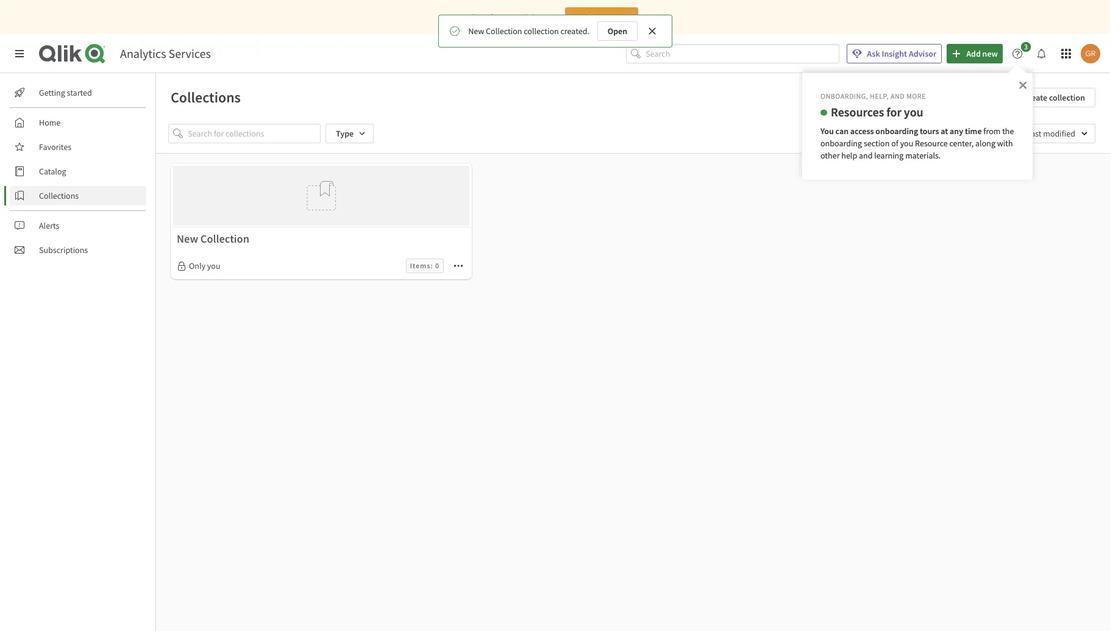 Task type: describe. For each thing, give the bounding box(es) containing it.
onboarding,
[[821, 92, 869, 101]]

access
[[851, 126, 875, 137]]

analytics
[[120, 46, 166, 61]]

subscriptions link
[[10, 240, 146, 260]]

last
[[1028, 128, 1042, 139]]

and inside from the onboarding section of you resource center, along with other help and learning materials.
[[860, 150, 873, 161]]

free
[[472, 12, 487, 23]]

created.
[[561, 26, 590, 37]]

you
[[821, 126, 834, 137]]

searchbar element
[[627, 44, 840, 64]]

days
[[489, 12, 506, 23]]

center,
[[950, 138, 974, 149]]

0 vertical spatial you
[[905, 104, 924, 119]]

Search text field
[[646, 44, 840, 64]]

home link
[[10, 113, 146, 132]]

favorites link
[[10, 137, 146, 157]]

more actions image
[[454, 261, 464, 271]]

analytics services element
[[120, 46, 211, 61]]

alerts
[[39, 220, 59, 231]]

alert containing new collection collection created.
[[438, 15, 673, 48]]

of
[[892, 138, 899, 149]]

create collection
[[1024, 92, 1086, 103]]

services
[[169, 46, 211, 61]]

onboarding, help, and more
[[821, 92, 927, 101]]

remaining:
[[507, 12, 546, 23]]

only you
[[189, 261, 221, 272]]

new collection
[[177, 232, 250, 246]]

catalog link
[[10, 162, 146, 181]]

getting started
[[39, 87, 92, 98]]

add
[[967, 48, 981, 59]]

from
[[984, 126, 1001, 137]]

new for new collection
[[177, 232, 198, 246]]

help
[[842, 150, 858, 161]]

activate now! link
[[566, 7, 639, 27]]

0 vertical spatial and
[[891, 92, 905, 101]]

new
[[983, 48, 999, 59]]

insight
[[882, 48, 908, 59]]

collections inside collections link
[[39, 190, 79, 201]]

from the onboarding section of you resource center, along with other help and learning materials.
[[821, 126, 1017, 161]]

at
[[941, 126, 949, 137]]

1 horizontal spatial collections
[[171, 88, 241, 107]]

items:
[[410, 261, 434, 270]]

collections link
[[10, 186, 146, 206]]

getting
[[39, 87, 65, 98]]

alerts link
[[10, 216, 146, 235]]

resources for you
[[832, 104, 924, 119]]

advisor
[[910, 48, 937, 59]]

you inside from the onboarding section of you resource center, along with other help and learning materials.
[[901, 138, 914, 149]]

3 button
[[1008, 42, 1035, 63]]

items: 0
[[410, 261, 440, 270]]

collection inside alert
[[524, 26, 559, 37]]



Task type: locate. For each thing, give the bounding box(es) containing it.
you right of
[[901, 138, 914, 149]]

can
[[836, 126, 849, 137]]

ask insight advisor button
[[848, 44, 943, 63]]

you can access onboarding tours at any time
[[821, 126, 983, 137]]

1 horizontal spatial onboarding
[[876, 126, 919, 137]]

new collection collection created.
[[468, 26, 590, 37]]

0 horizontal spatial collection
[[524, 26, 559, 37]]

and up for at the top
[[891, 92, 905, 101]]

new up only
[[177, 232, 198, 246]]

0 vertical spatial onboarding
[[876, 126, 919, 137]]

started
[[67, 87, 92, 98]]

new for new collection collection created.
[[468, 26, 484, 37]]

add new
[[967, 48, 999, 59]]

add new button
[[948, 44, 1004, 63]]

the
[[1003, 126, 1015, 137]]

1 vertical spatial you
[[901, 138, 914, 149]]

30
[[548, 12, 556, 23]]

other
[[821, 150, 840, 161]]

1 vertical spatial new
[[177, 232, 198, 246]]

onboarding inside from the onboarding section of you resource center, along with other help and learning materials.
[[821, 138, 863, 149]]

0 vertical spatial collection
[[524, 26, 559, 37]]

favorites
[[39, 142, 72, 153]]

0 horizontal spatial and
[[860, 150, 873, 161]]

ask
[[868, 48, 881, 59]]

you
[[905, 104, 924, 119], [901, 138, 914, 149], [207, 261, 221, 272]]

collection down 30 in the top of the page
[[524, 26, 559, 37]]

along
[[976, 138, 996, 149]]

getting started link
[[10, 83, 146, 102]]

home
[[39, 117, 61, 128]]

with
[[998, 138, 1014, 149]]

collections
[[171, 88, 241, 107], [39, 190, 79, 201]]

close sidebar menu image
[[15, 49, 24, 59]]

last modified
[[1028, 128, 1076, 139]]

you right only
[[207, 261, 221, 272]]

time
[[966, 126, 983, 137]]

catalog
[[39, 166, 66, 177]]

ask insight advisor
[[868, 48, 937, 59]]

and
[[891, 92, 905, 101], [860, 150, 873, 161]]

collection up only you
[[201, 232, 250, 246]]

type
[[336, 128, 354, 139]]

0 vertical spatial collections
[[171, 88, 241, 107]]

alert
[[438, 15, 673, 48]]

open
[[608, 26, 627, 37]]

2 vertical spatial you
[[207, 261, 221, 272]]

1 horizontal spatial collection
[[486, 26, 522, 37]]

collection
[[486, 26, 522, 37], [201, 232, 250, 246]]

Search for collections text field
[[188, 124, 321, 143]]

onboarding down the can
[[821, 138, 863, 149]]

section
[[864, 138, 890, 149]]

0 vertical spatial new
[[468, 26, 484, 37]]

0 horizontal spatial collections
[[39, 190, 79, 201]]

free days remaining: 30
[[472, 12, 556, 23]]

more
[[907, 92, 927, 101]]

1 vertical spatial collection
[[201, 232, 250, 246]]

open button
[[597, 21, 638, 41]]

resource
[[916, 138, 948, 149]]

create collection button
[[1014, 88, 1096, 107]]

analytics services
[[120, 46, 211, 61]]

collection right create
[[1050, 92, 1086, 103]]

only
[[189, 261, 206, 272]]

× dialog
[[802, 73, 1034, 181]]

onboarding
[[876, 126, 919, 137], [821, 138, 863, 149]]

×
[[1019, 76, 1028, 93]]

you down "more"
[[905, 104, 924, 119]]

greg robinson image
[[1082, 44, 1101, 63]]

tours
[[921, 126, 940, 137]]

type button
[[326, 124, 374, 143]]

create
[[1024, 92, 1048, 103]]

1 horizontal spatial new
[[468, 26, 484, 37]]

any
[[951, 126, 964, 137]]

activate
[[578, 12, 607, 23]]

0 vertical spatial collection
[[486, 26, 522, 37]]

activate now!
[[578, 12, 627, 23]]

new inside alert
[[468, 26, 484, 37]]

0 horizontal spatial onboarding
[[821, 138, 863, 149]]

filters region
[[156, 114, 1111, 153]]

for
[[887, 104, 902, 119]]

collections down catalog
[[39, 190, 79, 201]]

collection inside 'button'
[[1050, 92, 1086, 103]]

1 horizontal spatial collection
[[1050, 92, 1086, 103]]

new
[[468, 26, 484, 37], [177, 232, 198, 246]]

0 horizontal spatial collection
[[201, 232, 250, 246]]

0
[[436, 261, 440, 270]]

1 vertical spatial collections
[[39, 190, 79, 201]]

Last modified field
[[1020, 124, 1096, 143]]

help,
[[871, 92, 889, 101]]

1 vertical spatial collection
[[1050, 92, 1086, 103]]

resources
[[832, 104, 885, 119]]

1 vertical spatial onboarding
[[821, 138, 863, 149]]

collections down services
[[171, 88, 241, 107]]

1 vertical spatial and
[[860, 150, 873, 161]]

collection inside alert
[[486, 26, 522, 37]]

subscriptions
[[39, 245, 88, 256]]

now!
[[609, 12, 627, 23]]

0 horizontal spatial new
[[177, 232, 198, 246]]

3
[[1025, 42, 1029, 51]]

modified
[[1044, 128, 1076, 139]]

× button
[[1019, 76, 1028, 93]]

collection down days
[[486, 26, 522, 37]]

learning
[[875, 150, 904, 161]]

navigation pane element
[[0, 78, 156, 265]]

collection for new collection collection created.
[[486, 26, 522, 37]]

materials.
[[906, 150, 942, 161]]

new down free at the left of the page
[[468, 26, 484, 37]]

collection
[[524, 26, 559, 37], [1050, 92, 1086, 103]]

and down section
[[860, 150, 873, 161]]

1 horizontal spatial and
[[891, 92, 905, 101]]

onboarding up of
[[876, 126, 919, 137]]

collection for new collection
[[201, 232, 250, 246]]



Task type: vqa. For each thing, say whether or not it's contained in the screenshot.
on
no



